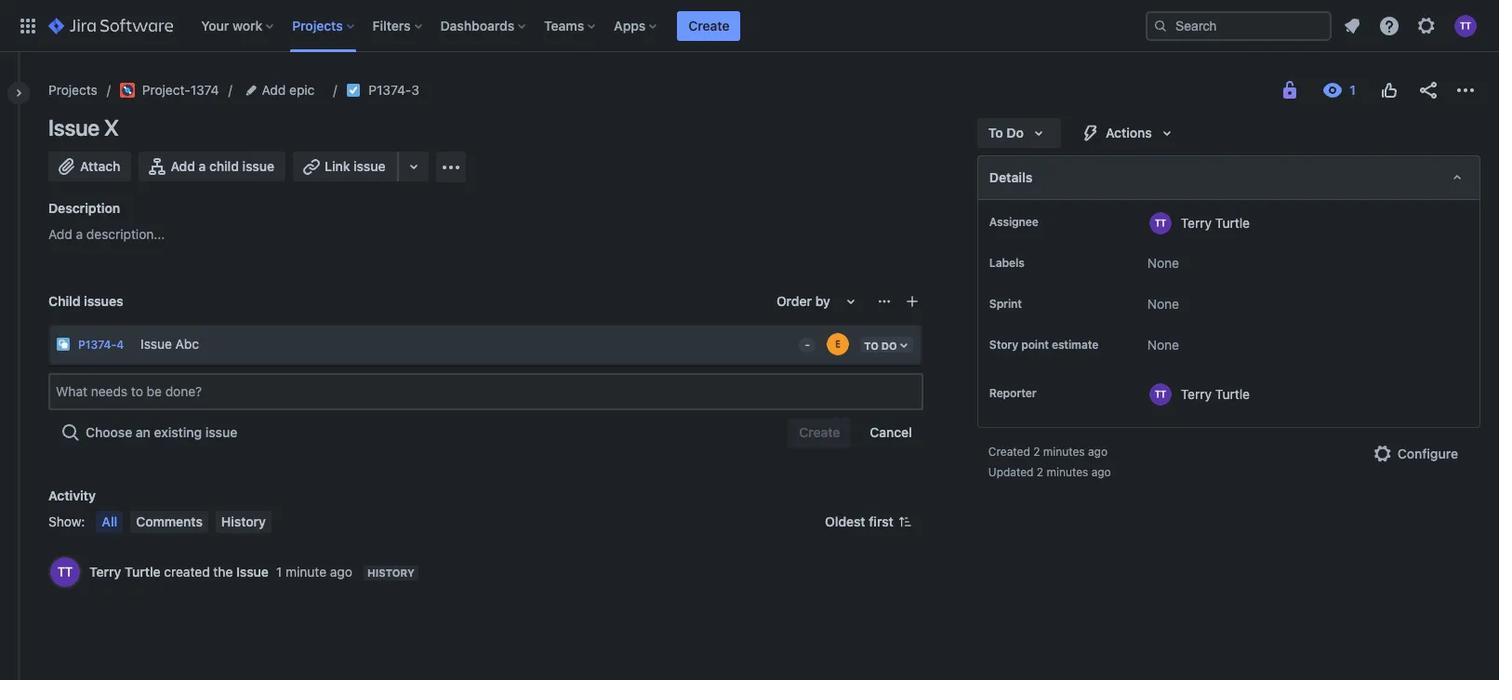 Task type: vqa. For each thing, say whether or not it's contained in the screenshot.
Teams popup button
yes



Task type: locate. For each thing, give the bounding box(es) containing it.
issue for issue x
[[48, 114, 100, 140]]

issue
[[48, 114, 100, 140], [141, 335, 172, 351], [236, 564, 269, 580]]

updated
[[989, 465, 1034, 479]]

2
[[1034, 445, 1041, 459], [1037, 465, 1044, 479]]

1 vertical spatial p1374-
[[78, 338, 117, 352]]

0 vertical spatial terry
[[1181, 214, 1212, 230]]

add epic button
[[241, 79, 320, 101]]

settings image
[[1416, 14, 1438, 37]]

0 vertical spatial history
[[221, 514, 266, 529]]

order by button
[[766, 287, 873, 316]]

a down description
[[76, 226, 83, 242]]

choose an existing issue
[[86, 424, 237, 440]]

Search field
[[1146, 11, 1332, 40]]

p1374-3
[[369, 82, 420, 98]]

history
[[221, 514, 266, 529], [367, 567, 415, 579]]

your
[[201, 17, 229, 33]]

add a child issue button
[[139, 152, 286, 181]]

issue actions image
[[877, 294, 892, 309]]

sprint
[[990, 297, 1022, 311]]

-
[[805, 338, 811, 352]]

menu bar
[[92, 511, 275, 533]]

2 none from the top
[[1148, 296, 1180, 312]]

terry turtle
[[1181, 214, 1250, 230], [1181, 386, 1250, 401]]

oldest first
[[825, 514, 894, 529]]

projects
[[292, 17, 343, 33], [48, 82, 98, 98]]

1
[[276, 564, 282, 580]]

abc
[[175, 335, 199, 351]]

show:
[[48, 514, 85, 529]]

1 horizontal spatial add
[[171, 158, 195, 174]]

p1374-3 link
[[369, 79, 420, 101]]

0 horizontal spatial issue
[[48, 114, 100, 140]]

p1374- left copy link to issue image
[[369, 82, 412, 98]]

projects up issue x
[[48, 82, 98, 98]]

p1374- right issue type: subtask icon
[[78, 338, 117, 352]]

1 vertical spatial add
[[171, 158, 195, 174]]

configure link
[[1361, 439, 1470, 469]]

issue right existing
[[205, 424, 237, 440]]

add left child at top
[[171, 158, 195, 174]]

ago right minute
[[330, 564, 353, 580]]

add app image
[[440, 156, 462, 178]]

1 horizontal spatial issue
[[242, 158, 274, 174]]

attach button
[[48, 152, 132, 181]]

none
[[1148, 255, 1180, 271], [1148, 296, 1180, 312], [1148, 337, 1180, 353]]

2 vertical spatial add
[[48, 226, 72, 242]]

add down description
[[48, 226, 72, 242]]

project-
[[142, 82, 190, 98]]

1 vertical spatial issue
[[141, 335, 172, 351]]

ago right created
[[1089, 445, 1108, 459]]

point
[[1022, 338, 1049, 352]]

apps
[[614, 17, 646, 33]]

2 horizontal spatial add
[[262, 82, 286, 98]]

to do button
[[978, 118, 1062, 148]]

primary element
[[11, 0, 1146, 52]]

actions image
[[1455, 79, 1477, 101]]

p1374-4
[[78, 338, 124, 352]]

1 terry turtle from the top
[[1181, 214, 1250, 230]]

2 terry turtle from the top
[[1181, 386, 1250, 401]]

2 right updated
[[1037, 465, 1044, 479]]

a for child
[[199, 158, 206, 174]]

minutes right updated
[[1047, 465, 1089, 479]]

0 vertical spatial terry turtle
[[1181, 214, 1250, 230]]

cancel
[[870, 424, 913, 440]]

0 horizontal spatial projects
[[48, 82, 98, 98]]

a inside button
[[199, 158, 206, 174]]

story point estimate
[[990, 338, 1099, 352]]

2 vertical spatial terry
[[89, 564, 121, 580]]

2 vertical spatial issue
[[236, 564, 269, 580]]

by
[[816, 293, 831, 309]]

1 horizontal spatial a
[[199, 158, 206, 174]]

newest first image
[[898, 514, 913, 529]]

1 vertical spatial ago
[[1092, 465, 1112, 479]]

p1374-4 link
[[78, 338, 124, 352]]

details
[[990, 169, 1033, 185]]

1 vertical spatial terry turtle
[[1181, 386, 1250, 401]]

create button
[[678, 11, 741, 40]]

p1374- for 4
[[78, 338, 117, 352]]

link issue
[[325, 158, 386, 174]]

existing
[[154, 424, 202, 440]]

history button
[[216, 511, 272, 533]]

banner
[[0, 0, 1500, 52]]

issue left abc
[[141, 335, 172, 351]]

0 vertical spatial turtle
[[1216, 214, 1250, 230]]

banner containing your work
[[0, 0, 1500, 52]]

turtle
[[1216, 214, 1250, 230], [1216, 386, 1250, 401], [125, 564, 161, 580]]

ago
[[1089, 445, 1108, 459], [1092, 465, 1112, 479], [330, 564, 353, 580]]

1 vertical spatial none
[[1148, 296, 1180, 312]]

history right minute
[[367, 567, 415, 579]]

add
[[262, 82, 286, 98], [171, 158, 195, 174], [48, 226, 72, 242]]

issue for choose an existing issue
[[205, 424, 237, 440]]

0 vertical spatial add
[[262, 82, 286, 98]]

labels
[[990, 256, 1025, 270]]

1 horizontal spatial issue
[[141, 335, 172, 351]]

2 vertical spatial none
[[1148, 337, 1180, 353]]

issue left 1
[[236, 564, 269, 580]]

0 vertical spatial p1374-
[[369, 82, 412, 98]]

projects up epic
[[292, 17, 343, 33]]

p1374-
[[369, 82, 412, 98], [78, 338, 117, 352]]

0 horizontal spatial p1374-
[[78, 338, 117, 352]]

issue
[[242, 158, 274, 174], [354, 158, 386, 174], [205, 424, 237, 440]]

a left child at top
[[199, 158, 206, 174]]

child issues
[[48, 293, 123, 309]]

1 vertical spatial 2
[[1037, 465, 1044, 479]]

activity
[[48, 488, 96, 503]]

your profile and settings image
[[1455, 14, 1477, 37]]

epic
[[289, 82, 315, 98]]

1 vertical spatial history
[[367, 567, 415, 579]]

filters button
[[367, 11, 429, 40]]

1 horizontal spatial history
[[367, 567, 415, 579]]

add left epic
[[262, 82, 286, 98]]

jira software image
[[48, 14, 173, 37], [48, 14, 173, 37]]

ago right updated
[[1092, 465, 1112, 479]]

1 vertical spatial projects
[[48, 82, 98, 98]]

a
[[199, 158, 206, 174], [76, 226, 83, 242]]

1 horizontal spatial p1374-
[[369, 82, 412, 98]]

issue right child at top
[[242, 158, 274, 174]]

add for add a description...
[[48, 226, 72, 242]]

0 vertical spatial a
[[199, 158, 206, 174]]

0 horizontal spatial add
[[48, 226, 72, 242]]

projects inside popup button
[[292, 17, 343, 33]]

1 horizontal spatial projects
[[292, 17, 343, 33]]

0 vertical spatial none
[[1148, 255, 1180, 271]]

0 horizontal spatial history
[[221, 514, 266, 529]]

choose an existing issue button
[[48, 418, 249, 447]]

issue right link
[[354, 158, 386, 174]]

minutes
[[1044, 445, 1085, 459], [1047, 465, 1089, 479]]

1 vertical spatial a
[[76, 226, 83, 242]]

2 right created
[[1034, 445, 1041, 459]]

comments
[[136, 514, 203, 529]]

minutes right created
[[1044, 445, 1085, 459]]

0 vertical spatial projects
[[292, 17, 343, 33]]

projects link
[[48, 79, 98, 101]]

Child issues field
[[50, 375, 922, 408]]

2 vertical spatial ago
[[330, 564, 353, 580]]

0 vertical spatial issue
[[48, 114, 100, 140]]

appswitcher icon image
[[17, 14, 39, 37]]

history up the at the bottom of page
[[221, 514, 266, 529]]

issue down projects link
[[48, 114, 100, 140]]

projects for the projects popup button
[[292, 17, 343, 33]]

add inside button
[[171, 158, 195, 174]]

issue abc
[[141, 335, 199, 351]]

create
[[689, 17, 730, 33]]

3
[[412, 82, 420, 98]]

issues
[[84, 293, 123, 309]]

ago for created 2 minutes ago updated 2 minutes ago
[[1092, 465, 1112, 479]]

assignee
[[990, 215, 1039, 229]]

add inside dropdown button
[[262, 82, 286, 98]]

1 none from the top
[[1148, 255, 1180, 271]]

0 horizontal spatial a
[[76, 226, 83, 242]]

0 horizontal spatial issue
[[205, 424, 237, 440]]



Task type: describe. For each thing, give the bounding box(es) containing it.
comments button
[[130, 511, 208, 533]]

p1374- for 3
[[369, 82, 412, 98]]

2 horizontal spatial issue
[[236, 564, 269, 580]]

description
[[48, 200, 120, 216]]

teams button
[[539, 11, 603, 40]]

0 vertical spatial 2
[[1034, 445, 1041, 459]]

oldest
[[825, 514, 866, 529]]

assignee: eloisefrancis23 image
[[827, 333, 850, 355]]

issue type: subtask image
[[56, 337, 71, 352]]

projects for projects link
[[48, 82, 98, 98]]

teams
[[544, 17, 584, 33]]

menu bar containing all
[[92, 511, 275, 533]]

a for description...
[[76, 226, 83, 242]]

1 vertical spatial turtle
[[1216, 386, 1250, 401]]

created
[[989, 445, 1031, 459]]

project 1374 image
[[120, 83, 135, 98]]

link
[[325, 158, 350, 174]]

task image
[[346, 83, 361, 98]]

attach
[[80, 158, 120, 174]]

details element
[[978, 155, 1481, 200]]

actions
[[1106, 125, 1153, 140]]

project-1374 link
[[120, 79, 219, 101]]

estimate
[[1052, 338, 1099, 352]]

to do
[[989, 125, 1024, 140]]

none for labels
[[1148, 255, 1180, 271]]

1374
[[190, 82, 219, 98]]

all
[[102, 514, 117, 529]]

x
[[104, 114, 119, 140]]

0 vertical spatial ago
[[1089, 445, 1108, 459]]

child
[[209, 158, 239, 174]]

work
[[233, 17, 263, 33]]

assignee pin to top. only you can see pinned fields. image
[[1043, 215, 1058, 230]]

2 horizontal spatial issue
[[354, 158, 386, 174]]

3 none from the top
[[1148, 337, 1180, 353]]

help image
[[1379, 14, 1401, 37]]

issue for add a child issue
[[242, 158, 274, 174]]

dashboards button
[[435, 11, 533, 40]]

order
[[777, 293, 812, 309]]

- button
[[792, 326, 818, 355]]

reporter
[[990, 386, 1037, 400]]

terry turtle created the issue 1 minute ago
[[89, 564, 353, 580]]

projects button
[[287, 11, 362, 40]]

2 vertical spatial turtle
[[125, 564, 161, 580]]

your work
[[201, 17, 263, 33]]

notifications image
[[1342, 14, 1364, 37]]

the
[[213, 564, 233, 580]]

create child image
[[905, 294, 920, 309]]

order by
[[777, 293, 831, 309]]

0 vertical spatial minutes
[[1044, 445, 1085, 459]]

link issue button
[[293, 152, 399, 181]]

cancel button
[[859, 418, 924, 447]]

add for add a child issue
[[171, 158, 195, 174]]

1 vertical spatial terry
[[1181, 386, 1212, 401]]

an
[[136, 424, 151, 440]]

history inside button
[[221, 514, 266, 529]]

description...
[[86, 226, 165, 242]]

oldest first button
[[814, 511, 924, 533]]

1 vertical spatial minutes
[[1047, 465, 1089, 479]]

to do - change status image
[[898, 339, 910, 351]]

all button
[[96, 511, 123, 533]]

minute
[[286, 564, 327, 580]]

link web pages and more image
[[402, 155, 425, 178]]

created
[[164, 564, 210, 580]]

sidebar navigation image
[[0, 74, 41, 112]]

copy link to issue image
[[416, 82, 431, 97]]

created 2 minutes ago updated 2 minutes ago
[[989, 445, 1112, 479]]

4
[[117, 338, 124, 352]]

your work button
[[196, 11, 281, 40]]

actions button
[[1069, 118, 1190, 148]]

filters
[[373, 17, 411, 33]]

choose
[[86, 424, 132, 440]]

story
[[990, 338, 1019, 352]]

first
[[869, 514, 894, 529]]

add epic
[[262, 82, 315, 98]]

issue for issue abc
[[141, 335, 172, 351]]

story point estimate pin to top. only you can see pinned fields. image
[[994, 353, 1008, 368]]

issue x
[[48, 114, 119, 140]]

apps button
[[609, 11, 665, 40]]

add for add epic
[[262, 82, 286, 98]]

dashboards
[[441, 17, 515, 33]]

configure
[[1398, 446, 1459, 461]]

add a child issue
[[171, 158, 274, 174]]

issue abc link
[[133, 326, 792, 363]]

project-1374
[[142, 82, 219, 98]]

share image
[[1418, 79, 1440, 101]]

search image
[[1154, 18, 1169, 33]]

child
[[48, 293, 81, 309]]

do
[[1007, 125, 1024, 140]]

to
[[989, 125, 1004, 140]]

vote options: no one has voted for this issue yet. image
[[1379, 79, 1401, 101]]

add a description...
[[48, 226, 165, 242]]

none for sprint
[[1148, 296, 1180, 312]]

ago for terry turtle created the issue 1 minute ago
[[330, 564, 353, 580]]



